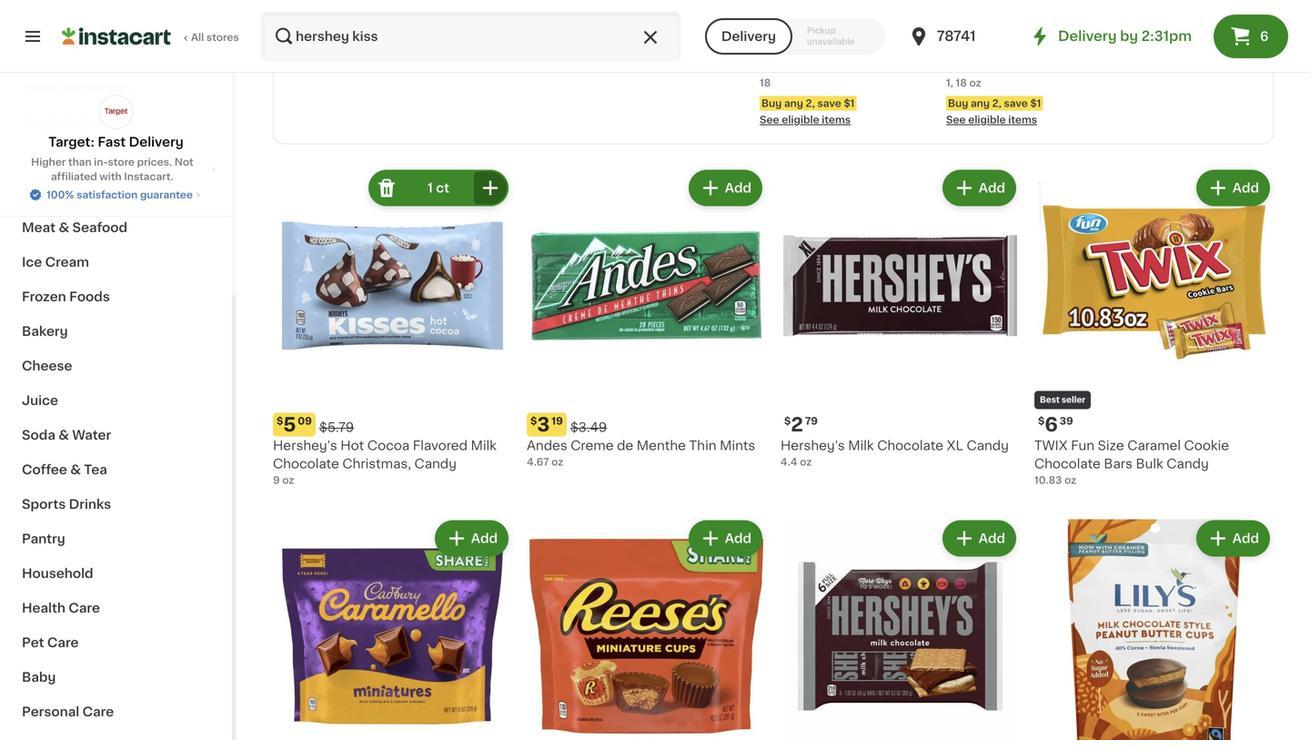 Task type: locate. For each thing, give the bounding box(es) containing it.
4.67
[[527, 457, 549, 467]]

candy inside twix fun size caramel cookie chocolate bars bulk candy 10.83 oz
[[1167, 457, 1210, 470]]

1 horizontal spatial chocolate
[[878, 439, 944, 452]]

1 buy from the left
[[762, 98, 782, 108]]

cheese
[[22, 360, 72, 372]]

any
[[785, 98, 804, 108], [971, 98, 990, 108]]

18 down delivery button
[[760, 78, 771, 88]]

fresh up fresh fruit on the top left of the page
[[22, 83, 58, 96]]

pantry link
[[11, 522, 221, 556]]

1 horizontal spatial 2,
[[993, 98, 1002, 108]]

candy down flavored on the left bottom
[[415, 457, 457, 470]]

2 vertical spatial care
[[83, 706, 114, 718]]

18 inside corn chex gluten free breakfast cereal family size 18
[[760, 78, 771, 88]]

product group containing 3
[[527, 166, 767, 469]]

gluten right corn
[[831, 24, 874, 36]]

chex inside 'rice chex gluten free breakfast cereal family size 1, 18 oz'
[[979, 24, 1012, 36]]

1 horizontal spatial delivery
[[722, 30, 777, 43]]

pantry
[[22, 533, 65, 545]]

1 horizontal spatial hershey's
[[781, 439, 845, 452]]

$ left 09
[[277, 416, 283, 426]]

1 vertical spatial care
[[47, 636, 79, 649]]

$ for 3
[[531, 416, 537, 426]]

buy any 2, save $1 see eligible items
[[760, 98, 855, 125], [947, 98, 1042, 125]]

any down corn chex gluten free breakfast cereal family size 18
[[785, 98, 804, 108]]

0 horizontal spatial chex
[[795, 24, 828, 36]]

frozen foods
[[22, 290, 110, 303]]

Search field
[[262, 13, 680, 60]]

delivery for delivery
[[722, 30, 777, 43]]

1 vertical spatial 6
[[1045, 415, 1059, 434]]

eligible down corn chex gluten free breakfast cereal family size 18
[[782, 115, 820, 125]]

0 horizontal spatial hershey's
[[273, 439, 337, 452]]

2 family from the left
[[1056, 42, 1098, 55]]

1 horizontal spatial see
[[947, 115, 966, 125]]

18 right 1,
[[956, 78, 968, 88]]

fresh inside fresh vegetables link
[[22, 83, 58, 96]]

0 horizontal spatial eligible
[[782, 115, 820, 125]]

family
[[869, 42, 911, 55], [1056, 42, 1098, 55]]

breakfast down corn
[[760, 42, 821, 55]]

chex right corn
[[795, 24, 828, 36]]

2 free from the left
[[1061, 24, 1089, 36]]

1 vertical spatial fresh
[[22, 117, 58, 130]]

save for 1, 18 oz
[[1005, 98, 1028, 108]]

0 vertical spatial fresh
[[22, 83, 58, 96]]

1 family from the left
[[869, 42, 911, 55]]

1 horizontal spatial family
[[1056, 42, 1098, 55]]

creme
[[571, 439, 614, 452]]

& for coffee
[[70, 463, 81, 476]]

2 buy from the left
[[949, 98, 969, 108]]

see down delivery button
[[760, 115, 780, 125]]

1 horizontal spatial gluten
[[1015, 24, 1058, 36]]

0 horizontal spatial any
[[785, 98, 804, 108]]

0 horizontal spatial cereal
[[824, 42, 866, 55]]

xl
[[947, 439, 964, 452]]

bulk
[[1137, 457, 1164, 470]]

delivery button
[[705, 18, 793, 55]]

add button
[[691, 172, 761, 204], [945, 172, 1015, 204], [1199, 172, 1269, 204], [437, 522, 507, 555], [691, 522, 761, 555], [945, 522, 1015, 555], [1199, 522, 1269, 555]]

care down baby link
[[83, 706, 114, 718]]

save down corn chex gluten free breakfast cereal family size 18
[[818, 98, 842, 108]]

chocolate left xl at the right
[[878, 439, 944, 452]]

soda & water
[[22, 429, 111, 442]]

product group containing 5
[[273, 166, 513, 487]]

product group containing 2
[[781, 166, 1021, 469]]

breakfast down rice
[[947, 42, 1008, 55]]

0 horizontal spatial free
[[877, 24, 906, 36]]

2 fresh from the top
[[22, 117, 58, 130]]

$ inside $ 3 19 $3.49 andes creme de menthe thin mints 4.67 oz
[[531, 416, 537, 426]]

increment quantity of hershey's hot cocoa flavored milk chocolate christmas, candy image
[[480, 177, 502, 199]]

1 horizontal spatial 6
[[1261, 30, 1269, 43]]

buy any 2, save $1 see eligible items for 1, 18 oz
[[947, 98, 1042, 125]]

milk
[[471, 439, 497, 452], [849, 439, 875, 452]]

2 eligible from the left
[[969, 115, 1006, 125]]

0 horizontal spatial gluten
[[831, 24, 874, 36]]

cereal for corn
[[824, 42, 866, 55]]

2, down corn chex gluten free breakfast cereal family size 18
[[806, 98, 816, 108]]

soda
[[22, 429, 55, 442]]

ice cream
[[22, 256, 89, 269]]

1 horizontal spatial eligible
[[969, 115, 1006, 125]]

1 18 from the left
[[760, 78, 771, 88]]

all stores
[[191, 32, 239, 42]]

2 gluten from the left
[[1015, 24, 1058, 36]]

breakfast
[[760, 42, 821, 55], [947, 42, 1008, 55]]

6 inside button
[[1261, 30, 1269, 43]]

buy any 2, save $1 see eligible items down 1,
[[947, 98, 1042, 125]]

items down corn chex gluten free breakfast cereal family size 18
[[822, 115, 851, 125]]

1 horizontal spatial breakfast
[[947, 42, 1008, 55]]

100%
[[47, 190, 74, 200]]

$ inside the $ 2 79
[[785, 416, 791, 426]]

1 horizontal spatial size
[[947, 60, 973, 73]]

buy down delivery button
[[762, 98, 782, 108]]

1 horizontal spatial save
[[1005, 98, 1028, 108]]

drinks
[[69, 498, 111, 511]]

1 horizontal spatial items
[[1009, 115, 1038, 125]]

& right soda
[[59, 429, 69, 442]]

breakfast inside corn chex gluten free breakfast cereal family size 18
[[760, 42, 821, 55]]

1 fresh from the top
[[22, 83, 58, 96]]

stores
[[207, 32, 239, 42]]

& down the target:
[[60, 152, 71, 165]]

size inside 'rice chex gluten free breakfast cereal family size 1, 18 oz'
[[947, 60, 973, 73]]

0 horizontal spatial breakfast
[[760, 42, 821, 55]]

$ down best in the right bottom of the page
[[1039, 416, 1045, 426]]

& down affiliated
[[73, 187, 83, 199]]

free inside corn chex gluten free breakfast cereal family size 18
[[877, 24, 906, 36]]

oz down 'andes'
[[552, 457, 564, 467]]

& for dairy
[[60, 152, 71, 165]]

free inside 'rice chex gluten free breakfast cereal family size 1, 18 oz'
[[1061, 24, 1089, 36]]

gluten inside 'rice chex gluten free breakfast cereal family size 1, 18 oz'
[[1015, 24, 1058, 36]]

snacks & candy link
[[11, 176, 221, 210]]

cheese link
[[11, 349, 221, 383]]

0 horizontal spatial items
[[822, 115, 851, 125]]

0 horizontal spatial see
[[760, 115, 780, 125]]

see
[[760, 115, 780, 125], [947, 115, 966, 125]]

oz inside $ 5 09 $5.79 hershey's hot cocoa flavored milk chocolate christmas, candy 9 oz
[[282, 475, 294, 485]]

1 gluten from the left
[[831, 24, 874, 36]]

juice
[[22, 394, 58, 407]]

delivery inside button
[[722, 30, 777, 43]]

2, for 1, 18 oz
[[993, 98, 1002, 108]]

10.83
[[1035, 475, 1063, 485]]

size inside twix fun size caramel cookie chocolate bars bulk candy 10.83 oz
[[1098, 439, 1125, 452]]

79
[[806, 416, 818, 426]]

2:31pm
[[1142, 30, 1193, 43]]

& right meat
[[59, 221, 69, 234]]

0 horizontal spatial buy
[[762, 98, 782, 108]]

2, for corn chex gluten free breakfast cereal family size
[[806, 98, 816, 108]]

1,
[[947, 78, 954, 88]]

$ inside $ 5 09 $5.79 hershey's hot cocoa flavored milk chocolate christmas, candy 9 oz
[[277, 416, 283, 426]]

cereal inside corn chex gluten free breakfast cereal family size 18
[[824, 42, 866, 55]]

1 ct
[[428, 182, 450, 194]]

any down 'rice chex gluten free breakfast cereal family size 1, 18 oz' on the right top of the page
[[971, 98, 990, 108]]

oz right 9 on the bottom of page
[[282, 475, 294, 485]]

2 horizontal spatial size
[[1098, 439, 1125, 452]]

water
[[72, 429, 111, 442]]

chex inside corn chex gluten free breakfast cereal family size 18
[[795, 24, 828, 36]]

0 horizontal spatial milk
[[471, 439, 497, 452]]

1 $1 from the left
[[844, 98, 855, 108]]

1 save from the left
[[818, 98, 842, 108]]

snacks & candy
[[22, 187, 130, 199]]

sports drinks link
[[11, 487, 221, 522]]

0 horizontal spatial 18
[[760, 78, 771, 88]]

free for corn
[[877, 24, 906, 36]]

oz right 4.4
[[800, 457, 812, 467]]

free left by
[[1061, 24, 1089, 36]]

0 horizontal spatial size
[[760, 60, 787, 73]]

3 $ from the left
[[785, 416, 791, 426]]

2, down 'rice chex gluten free breakfast cereal family size 1, 18 oz' on the right top of the page
[[993, 98, 1002, 108]]

buy down 1,
[[949, 98, 969, 108]]

care inside "link"
[[47, 636, 79, 649]]

1 milk from the left
[[471, 439, 497, 452]]

5
[[283, 415, 296, 434]]

$ left 79
[[785, 416, 791, 426]]

delivery by 2:31pm
[[1059, 30, 1193, 43]]

0 horizontal spatial $1
[[844, 98, 855, 108]]

& left the tea
[[70, 463, 81, 476]]

free
[[877, 24, 906, 36], [1061, 24, 1089, 36]]

size for corn
[[760, 60, 787, 73]]

hershey's down the $ 2 79
[[781, 439, 845, 452]]

chocolate down fun
[[1035, 457, 1101, 470]]

$ inside '$ 6 39'
[[1039, 416, 1045, 426]]

2
[[791, 415, 804, 434]]

fresh inside fresh fruit link
[[22, 117, 58, 130]]

corn chex gluten free breakfast cereal family size 18
[[760, 24, 911, 88]]

snacks
[[22, 187, 69, 199]]

1 horizontal spatial chex
[[979, 24, 1012, 36]]

0 horizontal spatial save
[[818, 98, 842, 108]]

$1 for 1, 18 oz
[[1031, 98, 1042, 108]]

fresh fruit
[[22, 117, 92, 130]]

$ for 2
[[785, 416, 791, 426]]

1 eligible from the left
[[782, 115, 820, 125]]

cereal for rice
[[1011, 42, 1053, 55]]

buy any 2, save $1 see eligible items down corn chex gluten free breakfast cereal family size 18
[[760, 98, 855, 125]]

gluten right rice
[[1015, 24, 1058, 36]]

1 any from the left
[[785, 98, 804, 108]]

gluten inside corn chex gluten free breakfast cereal family size 18
[[831, 24, 874, 36]]

1 horizontal spatial milk
[[849, 439, 875, 452]]

fast
[[98, 136, 126, 148]]

2 buy any 2, save $1 see eligible items from the left
[[947, 98, 1042, 125]]

delivery
[[1059, 30, 1117, 43], [722, 30, 777, 43], [129, 136, 184, 148]]

family left 78741
[[869, 42, 911, 55]]

oz right 10.83
[[1065, 475, 1077, 485]]

product group
[[760, 0, 939, 127], [947, 0, 1126, 127], [273, 166, 513, 487], [527, 166, 767, 469], [781, 166, 1021, 469], [1035, 166, 1274, 487], [273, 517, 513, 740], [527, 517, 767, 740], [781, 517, 1021, 740], [1035, 517, 1274, 740]]

2 breakfast from the left
[[947, 42, 1008, 55]]

best
[[1041, 396, 1060, 404]]

1 items from the left
[[822, 115, 851, 125]]

2 see from the left
[[947, 115, 966, 125]]

1 horizontal spatial cereal
[[1011, 42, 1053, 55]]

family inside 'rice chex gluten free breakfast cereal family size 1, 18 oz'
[[1056, 42, 1098, 55]]

save down 'rice chex gluten free breakfast cereal family size 1, 18 oz' on the right top of the page
[[1005, 98, 1028, 108]]

juice link
[[11, 383, 221, 418]]

product group containing corn chex gluten free breakfast cereal family size
[[760, 0, 939, 127]]

2 hershey's from the left
[[781, 439, 845, 452]]

oz right 1,
[[970, 78, 982, 88]]

target: fast delivery logo image
[[99, 95, 133, 129]]

2 2, from the left
[[993, 98, 1002, 108]]

1 horizontal spatial free
[[1061, 24, 1089, 36]]

chex right rice
[[979, 24, 1012, 36]]

higher
[[31, 157, 66, 167]]

& for meat
[[59, 221, 69, 234]]

meat & seafood
[[22, 221, 127, 234]]

1 see from the left
[[760, 115, 780, 125]]

1 horizontal spatial 18
[[956, 78, 968, 88]]

size up the bars
[[1098, 439, 1125, 452]]

$ for 5
[[277, 416, 283, 426]]

18 inside 'rice chex gluten free breakfast cereal family size 1, 18 oz'
[[956, 78, 968, 88]]

0 horizontal spatial family
[[869, 42, 911, 55]]

cereal
[[824, 42, 866, 55], [1011, 42, 1053, 55]]

candy
[[86, 187, 130, 199], [967, 439, 1009, 452], [415, 457, 457, 470], [1167, 457, 1210, 470]]

None search field
[[260, 11, 682, 62]]

hershey's down 09
[[273, 439, 337, 452]]

breakfast inside 'rice chex gluten free breakfast cereal family size 1, 18 oz'
[[947, 42, 1008, 55]]

2 horizontal spatial delivery
[[1059, 30, 1117, 43]]

rice
[[947, 24, 975, 36]]

1 chex from the left
[[795, 24, 828, 36]]

size up 1,
[[947, 60, 973, 73]]

personal
[[22, 706, 79, 718]]

1 horizontal spatial buy any 2, save $1 see eligible items
[[947, 98, 1042, 125]]

1 horizontal spatial buy
[[949, 98, 969, 108]]

free left 78741
[[877, 24, 906, 36]]

1 horizontal spatial $1
[[1031, 98, 1042, 108]]

1 free from the left
[[877, 24, 906, 36]]

health care
[[22, 602, 100, 614]]

0 vertical spatial 6
[[1261, 30, 1269, 43]]

affiliated
[[51, 172, 97, 182]]

pet
[[22, 636, 44, 649]]

$1 down corn chex gluten free breakfast cereal family size 18
[[844, 98, 855, 108]]

eligible for corn chex gluten free breakfast cereal family size
[[782, 115, 820, 125]]

store
[[108, 157, 135, 167]]

size down corn
[[760, 60, 787, 73]]

1 horizontal spatial any
[[971, 98, 990, 108]]

1 breakfast from the left
[[760, 42, 821, 55]]

2 $ from the left
[[531, 416, 537, 426]]

delivery by 2:31pm link
[[1030, 25, 1193, 47]]

care right health
[[69, 602, 100, 614]]

2 18 from the left
[[956, 78, 968, 88]]

target:
[[48, 136, 95, 148]]

2 any from the left
[[971, 98, 990, 108]]

family left by
[[1056, 42, 1098, 55]]

add
[[725, 182, 752, 194], [979, 182, 1006, 194], [1233, 182, 1260, 194], [471, 532, 498, 545], [725, 532, 752, 545], [979, 532, 1006, 545], [1233, 532, 1260, 545]]

milk inside hershey's milk chocolate xl candy 4.4 oz
[[849, 439, 875, 452]]

candy right xl at the right
[[967, 439, 1009, 452]]

$5.09 original price: $5.79 element
[[273, 413, 513, 437]]

1 hershey's from the left
[[273, 439, 337, 452]]

mints
[[720, 439, 756, 452]]

39
[[1060, 416, 1074, 426]]

eligible down 'rice chex gluten free breakfast cereal family size 1, 18 oz' on the right top of the page
[[969, 115, 1006, 125]]

2 chex from the left
[[979, 24, 1012, 36]]

family inside corn chex gluten free breakfast cereal family size 18
[[869, 42, 911, 55]]

free for rice
[[1061, 24, 1089, 36]]

soda & water link
[[11, 418, 221, 452]]

1 buy any 2, save $1 see eligible items from the left
[[760, 98, 855, 125]]

0 horizontal spatial buy any 2, save $1 see eligible items
[[760, 98, 855, 125]]

candy down cookie
[[1167, 457, 1210, 470]]

chocolate
[[878, 439, 944, 452], [273, 457, 339, 470], [1035, 457, 1101, 470]]

1 2, from the left
[[806, 98, 816, 108]]

items down 'rice chex gluten free breakfast cereal family size 1, 18 oz' on the right top of the page
[[1009, 115, 1038, 125]]

size inside corn chex gluten free breakfast cereal family size 18
[[760, 60, 787, 73]]

milk inside $ 5 09 $5.79 hershey's hot cocoa flavored milk chocolate christmas, candy 9 oz
[[471, 439, 497, 452]]

2 horizontal spatial chocolate
[[1035, 457, 1101, 470]]

cereal inside 'rice chex gluten free breakfast cereal family size 1, 18 oz'
[[1011, 42, 1053, 55]]

see down 1,
[[947, 115, 966, 125]]

2 save from the left
[[1005, 98, 1028, 108]]

size
[[760, 60, 787, 73], [947, 60, 973, 73], [1098, 439, 1125, 452]]

prices.
[[137, 157, 172, 167]]

4 $ from the left
[[1039, 416, 1045, 426]]

$3.19 original price: $3.49 element
[[527, 413, 767, 437]]

1 $ from the left
[[277, 416, 283, 426]]

2 cereal from the left
[[1011, 42, 1053, 55]]

oz inside 'rice chex gluten free breakfast cereal family size 1, 18 oz'
[[970, 78, 982, 88]]

care right pet at the left of the page
[[47, 636, 79, 649]]

0 vertical spatial care
[[69, 602, 100, 614]]

6
[[1261, 30, 1269, 43], [1045, 415, 1059, 434]]

chocolate up 9 on the bottom of page
[[273, 457, 339, 470]]

2 $1 from the left
[[1031, 98, 1042, 108]]

$ left 19
[[531, 416, 537, 426]]

$1 down 'rice chex gluten free breakfast cereal family size 1, 18 oz' on the right top of the page
[[1031, 98, 1042, 108]]

0 horizontal spatial chocolate
[[273, 457, 339, 470]]

seafood
[[72, 221, 127, 234]]

gluten for rice
[[1015, 24, 1058, 36]]

care for health care
[[69, 602, 100, 614]]

eligible
[[782, 115, 820, 125], [969, 115, 1006, 125]]

2 items from the left
[[1009, 115, 1038, 125]]

2,
[[806, 98, 816, 108], [993, 98, 1002, 108]]

1 cereal from the left
[[824, 42, 866, 55]]

0 horizontal spatial 2,
[[806, 98, 816, 108]]

fresh up dairy
[[22, 117, 58, 130]]

2 milk from the left
[[849, 439, 875, 452]]

care
[[69, 602, 100, 614], [47, 636, 79, 649], [83, 706, 114, 718]]

$3.49
[[571, 421, 607, 434]]



Task type: describe. For each thing, give the bounding box(es) containing it.
$5.79
[[319, 421, 354, 434]]

satisfaction
[[77, 190, 138, 200]]

chex for rice
[[979, 24, 1012, 36]]

by
[[1121, 30, 1139, 43]]

$ 5 09 $5.79 hershey's hot cocoa flavored milk chocolate christmas, candy 9 oz
[[273, 415, 497, 485]]

higher than in-store prices. not affiliated with instacart. link
[[15, 155, 218, 184]]

hershey's inside hershey's milk chocolate xl candy 4.4 oz
[[781, 439, 845, 452]]

see for 1, 18 oz
[[947, 115, 966, 125]]

6 button
[[1214, 15, 1289, 58]]

christmas,
[[343, 457, 411, 470]]

baby link
[[11, 660, 221, 695]]

buy any 2, save $1 see eligible items for corn chex gluten free breakfast cereal family size
[[760, 98, 855, 125]]

guarantee
[[140, 190, 193, 200]]

save for corn chex gluten free breakfast cereal family size
[[818, 98, 842, 108]]

personal care
[[22, 706, 114, 718]]

all stores link
[[62, 11, 240, 62]]

corn
[[760, 24, 791, 36]]

care for personal care
[[83, 706, 114, 718]]

chex for corn
[[795, 24, 828, 36]]

family for corn
[[869, 42, 911, 55]]

instacart.
[[124, 172, 174, 182]]

flavored
[[413, 439, 468, 452]]

all
[[191, 32, 204, 42]]

chocolate inside $ 5 09 $5.79 hershey's hot cocoa flavored milk chocolate christmas, candy 9 oz
[[273, 457, 339, 470]]

service type group
[[705, 18, 886, 55]]

& for snacks
[[73, 187, 83, 199]]

$ 2 79
[[785, 415, 818, 434]]

andes
[[527, 439, 568, 452]]

household link
[[11, 556, 221, 591]]

in-
[[94, 157, 108, 167]]

fun
[[1072, 439, 1095, 452]]

items for corn chex gluten free breakfast cereal family size
[[822, 115, 851, 125]]

& for soda
[[59, 429, 69, 442]]

instacart logo image
[[62, 25, 171, 47]]

coffee & tea
[[22, 463, 107, 476]]

items for 1, 18 oz
[[1009, 115, 1038, 125]]

hot
[[341, 439, 364, 452]]

0 horizontal spatial 6
[[1045, 415, 1059, 434]]

de
[[617, 439, 634, 452]]

eggs
[[74, 152, 107, 165]]

size for rice
[[947, 60, 973, 73]]

vegetables
[[62, 83, 136, 96]]

bakery link
[[11, 314, 221, 349]]

$ for 6
[[1039, 416, 1045, 426]]

meat & seafood link
[[11, 210, 221, 245]]

buy for 1, 18 oz
[[949, 98, 969, 108]]

not
[[175, 157, 194, 167]]

chocolate inside twix fun size caramel cookie chocolate bars bulk candy 10.83 oz
[[1035, 457, 1101, 470]]

dairy & eggs
[[22, 152, 107, 165]]

chocolate inside hershey's milk chocolate xl candy 4.4 oz
[[878, 439, 944, 452]]

twix fun size caramel cookie chocolate bars bulk candy 10.83 oz
[[1035, 439, 1230, 485]]

78741
[[937, 30, 976, 43]]

sports drinks
[[22, 498, 111, 511]]

candy inside $ 5 09 $5.79 hershey's hot cocoa flavored milk chocolate christmas, candy 9 oz
[[415, 457, 457, 470]]

78741 button
[[908, 11, 1018, 62]]

cocoa
[[368, 439, 410, 452]]

19
[[552, 416, 563, 426]]

product group containing 6
[[1035, 166, 1274, 487]]

target: fast delivery
[[48, 136, 184, 148]]

baby
[[22, 671, 56, 684]]

cream
[[45, 256, 89, 269]]

0 horizontal spatial delivery
[[129, 136, 184, 148]]

ice cream link
[[11, 245, 221, 279]]

family for rice
[[1056, 42, 1098, 55]]

target: fast delivery link
[[48, 95, 184, 151]]

pet care
[[22, 636, 79, 649]]

remove hershey's hot cocoa flavored milk chocolate christmas, candy image
[[376, 177, 398, 199]]

1
[[428, 182, 433, 194]]

higher than in-store prices. not affiliated with instacart.
[[31, 157, 194, 182]]

candy down the with
[[86, 187, 130, 199]]

coffee
[[22, 463, 67, 476]]

any for corn chex gluten free breakfast cereal family size
[[785, 98, 804, 108]]

fresh for fresh fruit
[[22, 117, 58, 130]]

ice
[[22, 256, 42, 269]]

oz inside $ 3 19 $3.49 andes creme de menthe thin mints 4.67 oz
[[552, 457, 564, 467]]

bars
[[1105, 457, 1133, 470]]

rice chex gluten free breakfast cereal family size 1, 18 oz
[[947, 24, 1098, 88]]

personal care link
[[11, 695, 221, 729]]

100% satisfaction guarantee button
[[28, 184, 204, 202]]

candy inside hershey's milk chocolate xl candy 4.4 oz
[[967, 439, 1009, 452]]

seller
[[1062, 396, 1086, 404]]

fresh fruit link
[[11, 107, 221, 141]]

delivery for delivery by 2:31pm
[[1059, 30, 1117, 43]]

$ 6 39
[[1039, 415, 1074, 434]]

pet care link
[[11, 625, 221, 660]]

bakery
[[22, 325, 68, 338]]

best seller
[[1041, 396, 1086, 404]]

buy for corn chex gluten free breakfast cereal family size
[[762, 98, 782, 108]]

breakfast for corn
[[760, 42, 821, 55]]

3
[[537, 415, 550, 434]]

oz inside twix fun size caramel cookie chocolate bars bulk candy 10.83 oz
[[1065, 475, 1077, 485]]

meat
[[22, 221, 56, 234]]

any for 1, 18 oz
[[971, 98, 990, 108]]

$ 3 19 $3.49 andes creme de menthe thin mints 4.67 oz
[[527, 415, 756, 467]]

100% satisfaction guarantee
[[47, 190, 193, 200]]

sports
[[22, 498, 66, 511]]

dairy
[[22, 152, 57, 165]]

see for corn chex gluten free breakfast cereal family size
[[760, 115, 780, 125]]

eligible for 1, 18 oz
[[969, 115, 1006, 125]]

gluten for corn
[[831, 24, 874, 36]]

hershey's inside $ 5 09 $5.79 hershey's hot cocoa flavored milk chocolate christmas, candy 9 oz
[[273, 439, 337, 452]]

care for pet care
[[47, 636, 79, 649]]

product group containing rice chex gluten free breakfast cereal family size
[[947, 0, 1126, 127]]

frozen foods link
[[11, 279, 221, 314]]

oz inside hershey's milk chocolate xl candy 4.4 oz
[[800, 457, 812, 467]]

foods
[[69, 290, 110, 303]]

09
[[298, 416, 312, 426]]

with
[[100, 172, 122, 182]]

breakfast for rice
[[947, 42, 1008, 55]]

$1 for corn chex gluten free breakfast cereal family size
[[844, 98, 855, 108]]

health
[[22, 602, 66, 614]]

health care link
[[11, 591, 221, 625]]

fresh vegetables
[[22, 83, 136, 96]]

4.4
[[781, 457, 798, 467]]

than
[[68, 157, 92, 167]]

ct
[[436, 182, 450, 194]]

twix
[[1035, 439, 1068, 452]]

fresh for fresh vegetables
[[22, 83, 58, 96]]

9
[[273, 475, 280, 485]]



Task type: vqa. For each thing, say whether or not it's contained in the screenshot.
(wheat
no



